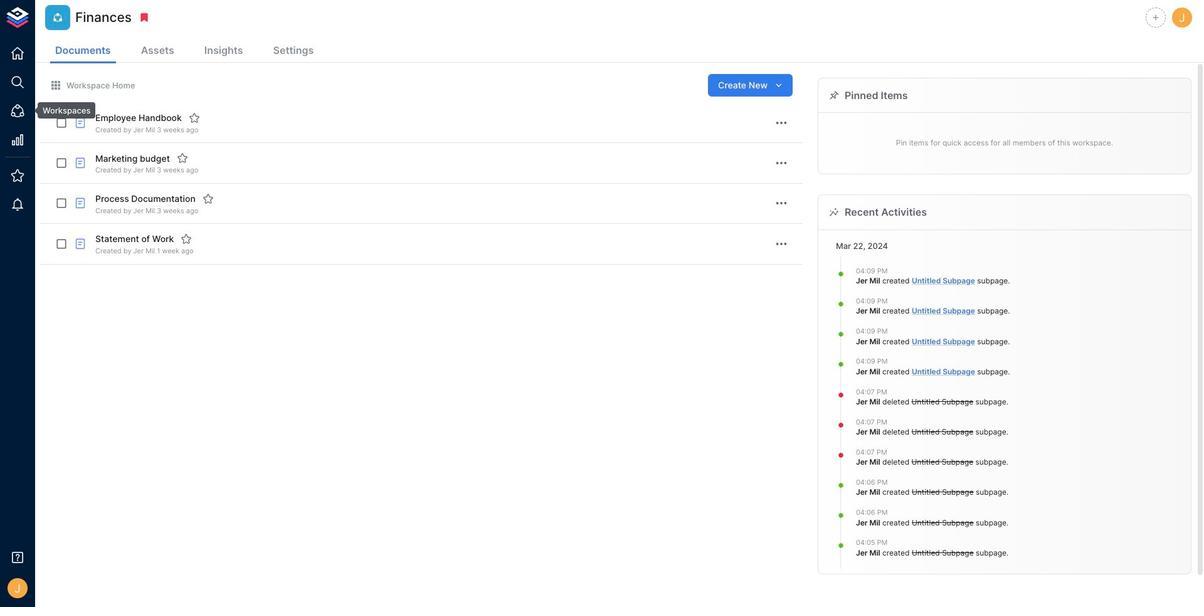 Task type: describe. For each thing, give the bounding box(es) containing it.
0 vertical spatial favorite image
[[189, 112, 200, 124]]

favorite image
[[203, 193, 214, 204]]



Task type: vqa. For each thing, say whether or not it's contained in the screenshot.
Favorite image at the left
yes



Task type: locate. For each thing, give the bounding box(es) containing it.
2 vertical spatial favorite image
[[181, 234, 192, 245]]

favorite image
[[189, 112, 200, 124], [177, 153, 188, 164], [181, 234, 192, 245]]

1 vertical spatial favorite image
[[177, 153, 188, 164]]

tooltip
[[29, 102, 96, 119]]

remove bookmark image
[[139, 12, 150, 23]]



